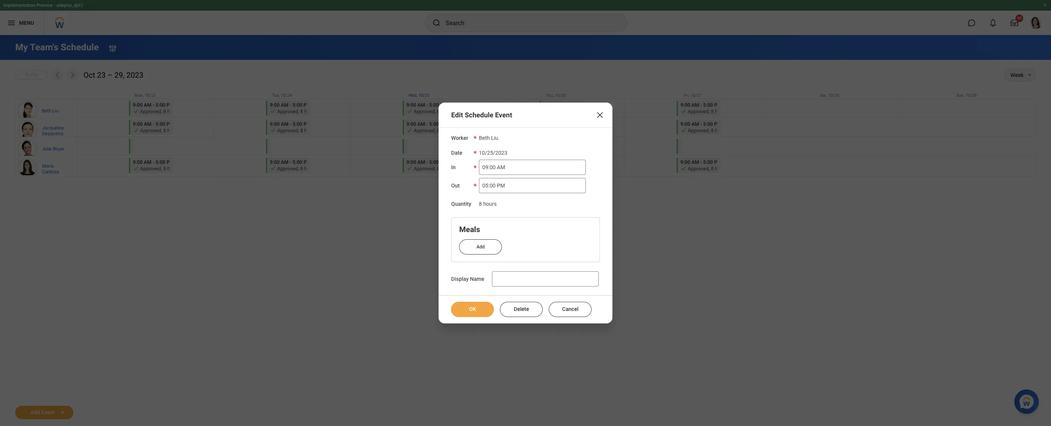 Task type: vqa. For each thing, say whether or not it's contained in the screenshot.
2nd Reported from the left
no



Task type: describe. For each thing, give the bounding box(es) containing it.
2023
[[126, 70, 144, 80]]

today
[[25, 72, 38, 78]]

out
[[451, 183, 460, 189]]

–
[[108, 70, 113, 80]]

implementation preview -   adeptai_dpt1 banner
[[0, 0, 1051, 35]]

10/25/2023
[[479, 150, 507, 156]]

preview
[[37, 3, 53, 8]]

ok
[[469, 307, 476, 313]]

my
[[15, 42, 28, 53]]

today button
[[15, 70, 48, 79]]

x image
[[595, 111, 604, 120]]

team's
[[30, 42, 58, 53]]

jacqueline desjardins link
[[42, 124, 71, 137]]

event
[[495, 111, 512, 119]]

ok button
[[451, 302, 494, 318]]

chevron right image
[[69, 71, 76, 79]]

liu inside my team's schedule main content
[[52, 108, 59, 114]]

name
[[470, 276, 484, 283]]

my team's schedule main content
[[0, 35, 1051, 427]]

date
[[451, 150, 462, 156]]

julie
[[42, 147, 52, 152]]

edit
[[451, 111, 463, 119]]

schedule inside main content
[[61, 42, 99, 53]]

cardoza
[[42, 169, 59, 175]]

jacqueline
[[42, 125, 64, 131]]

week
[[1011, 72, 1024, 78]]

schedule inside meals dialog
[[465, 111, 493, 119]]

beth liu link
[[42, 107, 59, 114]]

change selection image
[[108, 44, 117, 53]]

profile logan mcneil element
[[1025, 15, 1047, 31]]

implementation preview -   adeptai_dpt1
[[3, 3, 83, 8]]

maria cardoza
[[42, 164, 59, 175]]

edit schedule event
[[451, 111, 512, 119]]

jacqueline desjardins
[[42, 125, 64, 136]]

boyer
[[53, 147, 64, 152]]

-
[[54, 3, 55, 8]]

notifications large image
[[989, 19, 997, 27]]

implementation
[[3, 3, 35, 8]]

week button
[[1005, 69, 1024, 81]]



Task type: locate. For each thing, give the bounding box(es) containing it.
beth inside my team's schedule main content
[[42, 108, 51, 114]]

1 horizontal spatial liu
[[491, 135, 498, 141]]

23
[[97, 70, 106, 80]]

beth liu up 10/25/2023
[[479, 135, 498, 141]]

1 horizontal spatial beth liu
[[479, 135, 498, 141]]

add
[[477, 245, 485, 250]]

cancel button
[[549, 302, 592, 318]]

beth up 10/25/2023
[[479, 135, 490, 141]]

beth up jacqueline
[[42, 108, 51, 114]]

julie boyer
[[42, 147, 64, 152]]

desjardins
[[42, 131, 63, 136]]

maria
[[42, 164, 54, 169]]

1 vertical spatial schedule
[[465, 111, 493, 119]]

Display Name text field
[[492, 272, 599, 287]]

quantity
[[451, 201, 471, 207]]

0 vertical spatial liu
[[52, 108, 59, 114]]

0 horizontal spatial schedule
[[61, 42, 99, 53]]

meals
[[459, 225, 480, 234]]

1 vertical spatial beth liu
[[479, 135, 498, 141]]

oct
[[83, 70, 95, 80]]

0 horizontal spatial beth liu
[[42, 108, 59, 114]]

search image
[[432, 18, 441, 27]]

beth
[[42, 108, 51, 114], [479, 135, 490, 141]]

beth liu up jacqueline
[[42, 108, 59, 114]]

meals dialog
[[439, 103, 613, 324]]

beth liu inside meals dialog
[[479, 135, 498, 141]]

schedule up chevron right image
[[61, 42, 99, 53]]

beth inside meals dialog
[[479, 135, 490, 141]]

1 vertical spatial liu
[[491, 135, 498, 141]]

In text field
[[479, 160, 586, 175]]

adeptai_dpt1
[[57, 3, 83, 8]]

0 vertical spatial schedule
[[61, 42, 99, 53]]

cancel
[[562, 307, 579, 313]]

beth liu inside my team's schedule main content
[[42, 108, 59, 114]]

29,
[[114, 70, 124, 80]]

Out text field
[[479, 178, 586, 194]]

1 horizontal spatial beth
[[479, 135, 490, 141]]

hours
[[483, 201, 497, 207]]

meals add
[[459, 225, 485, 250]]

maria cardoza link
[[42, 162, 71, 175]]

quantity element
[[479, 197, 497, 208]]

liu up 10/25/2023
[[491, 135, 498, 141]]

worker
[[451, 135, 468, 141]]

schedule
[[61, 42, 99, 53], [465, 111, 493, 119]]

0 vertical spatial beth liu
[[42, 108, 59, 114]]

in
[[451, 165, 456, 171]]

delete button
[[500, 302, 543, 318]]

oct 23 – 29, 2023
[[83, 70, 144, 80]]

close environment banner image
[[1043, 3, 1047, 7]]

0 horizontal spatial beth
[[42, 108, 51, 114]]

beth liu
[[42, 108, 59, 114], [479, 135, 498, 141]]

liu
[[52, 108, 59, 114], [491, 135, 498, 141]]

my team's schedule
[[15, 42, 99, 53]]

delete
[[514, 307, 529, 313]]

inbox large image
[[1011, 19, 1018, 27]]

8 hours
[[479, 201, 497, 207]]

8
[[479, 201, 482, 207]]

display
[[451, 276, 469, 283]]

julie boyer link
[[42, 145, 64, 152]]

chevron left image
[[54, 71, 61, 79]]

display name
[[451, 276, 484, 283]]

liu inside meals dialog
[[491, 135, 498, 141]]

schedule right edit
[[465, 111, 493, 119]]

1 vertical spatial beth
[[479, 135, 490, 141]]

add button
[[459, 240, 502, 255]]

0 horizontal spatial liu
[[52, 108, 59, 114]]

0 vertical spatial beth
[[42, 108, 51, 114]]

liu up jacqueline
[[52, 108, 59, 114]]

1 horizontal spatial schedule
[[465, 111, 493, 119]]

action bar region
[[439, 296, 612, 318]]



